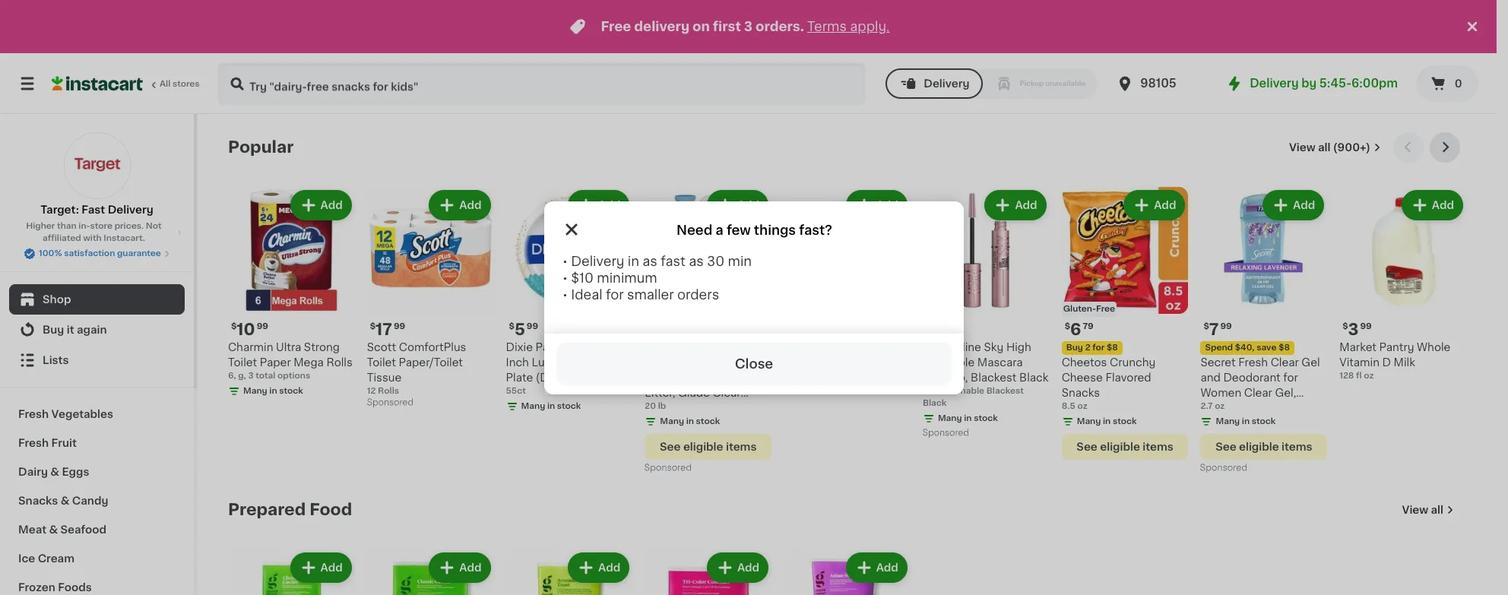 Task type: locate. For each thing, give the bounding box(es) containing it.
0 horizontal spatial see eligible items button
[[645, 434, 772, 460]]

0
[[1455, 78, 1462, 89]]

snacks & candy
[[18, 496, 108, 506]]

0 horizontal spatial for
[[606, 289, 624, 301]]

free left delivery
[[601, 21, 631, 33]]

buy left 2
[[1066, 343, 1083, 352]]

see eligible items down glade
[[660, 442, 757, 452]]

view all (900+)
[[1289, 142, 1371, 153]]

items down cat at the left bottom
[[726, 442, 757, 452]]

5 99 from the left
[[951, 322, 962, 331]]

& for snacks
[[61, 496, 69, 506]]

0 horizontal spatial spend
[[650, 343, 677, 352]]

1 horizontal spatial see
[[1077, 442, 1098, 452]]

1 horizontal spatial see eligible items
[[1077, 442, 1174, 452]]

1 vertical spatial for
[[1093, 343, 1105, 352]]

1 horizontal spatial view
[[1402, 505, 1429, 515]]

black down high
[[1020, 372, 1049, 383]]

delivery inside button
[[924, 78, 970, 89]]

2 horizontal spatial see eligible items button
[[1201, 434, 1328, 460]]

0 vertical spatial black
[[1020, 372, 1049, 383]]

many in stock down total on the bottom of the page
[[243, 387, 303, 395]]

2 see from the left
[[1077, 442, 1098, 452]]

2 $ from the left
[[787, 322, 793, 331]]

99
[[257, 322, 268, 331], [394, 322, 405, 331], [527, 322, 538, 331], [673, 322, 685, 331], [951, 322, 962, 331], [1221, 322, 1232, 331], [1360, 322, 1372, 331]]

buy for buy it again
[[43, 325, 64, 335]]

maybelline sky high washable mascara makeup, blackest black 800 washable blackest black
[[923, 342, 1049, 407]]

gel,
[[1275, 388, 1296, 398]]

eligible for 6
[[1100, 442, 1140, 452]]

0 vertical spatial •
[[563, 255, 568, 267]]

1 horizontal spatial $8
[[1279, 343, 1290, 352]]

(900+)
[[1333, 142, 1371, 153]]

99 right 7
[[1221, 322, 1232, 331]]

7 $ from the left
[[1065, 322, 1070, 331]]

0 vertical spatial 3
[[744, 21, 753, 33]]

toilet up g,
[[228, 357, 257, 368]]

1 horizontal spatial rolls
[[378, 387, 399, 395]]

1 horizontal spatial on
[[735, 343, 746, 352]]

delivery
[[1250, 78, 1299, 89], [924, 78, 970, 89], [108, 205, 153, 215], [571, 255, 625, 267]]

washable down maybelline
[[923, 357, 975, 368]]

for right 2
[[1093, 343, 1105, 352]]

free up buy 2 for $8
[[1096, 305, 1115, 313]]

stock for spend $40, save $8
[[1252, 417, 1276, 426]]

many in stock down (design
[[521, 402, 581, 410]]

spend up secret
[[1205, 343, 1233, 352]]

1 vertical spatial rolls
[[378, 387, 399, 395]]

free delivery on first 3 orders. terms apply.
[[601, 21, 890, 33]]

$ inside $ 7 99
[[1204, 322, 1209, 331]]

clear for 7
[[1244, 388, 1273, 398]]

product group containing 10
[[228, 187, 355, 400]]

crunchy
[[1110, 357, 1156, 368]]

save
[[700, 343, 720, 352], [1257, 343, 1277, 352]]

clear inside purina tidy cats clumping multi cat litter, glade clear springs
[[713, 388, 741, 398]]

product group containing 3
[[1340, 187, 1467, 382]]

1 horizontal spatial 3
[[744, 21, 753, 33]]

1 horizontal spatial 6
[[1070, 321, 1081, 337]]

2 see eligible items button from the left
[[1062, 434, 1189, 460]]

1 see from the left
[[660, 442, 681, 452]]

gather
[[828, 342, 865, 353]]

2 items from the left
[[1143, 442, 1174, 452]]

0 vertical spatial item carousel region
[[228, 132, 1467, 483]]

spend
[[650, 343, 677, 352], [1205, 343, 1233, 352]]

blackest
[[971, 372, 1017, 383], [987, 387, 1024, 395]]

in for 15
[[964, 414, 972, 423]]

stock down glade
[[696, 417, 720, 426]]

in down cheetos crunchy cheese flavored snacks 8.5 oz
[[1103, 417, 1111, 426]]

$ 5 99
[[509, 321, 538, 337]]

many in stock down refreshing
[[1216, 417, 1276, 426]]

oz inside market pantry whole vitamin d milk 128 fl oz
[[1364, 372, 1374, 380]]

2 horizontal spatial see
[[1216, 442, 1237, 452]]

lemons
[[867, 342, 910, 353]]

1 vertical spatial all
[[1431, 505, 1444, 515]]

0 vertical spatial for
[[606, 289, 624, 301]]

&
[[816, 342, 825, 353], [50, 467, 59, 477], [61, 496, 69, 506], [49, 525, 58, 535]]

eligible down lavender
[[1239, 442, 1279, 452]]

see down refreshing
[[1216, 442, 1237, 452]]

2 horizontal spatial for
[[1284, 372, 1298, 383]]

99 inside $ 3 99
[[1360, 322, 1372, 331]]

1 horizontal spatial as
[[689, 255, 704, 267]]

fresh up dairy
[[18, 438, 49, 449]]

7 99 from the left
[[1360, 322, 1372, 331]]

many in stock down springs
[[660, 417, 720, 426]]

charmin
[[228, 342, 273, 353]]

plates,
[[569, 342, 605, 353]]

foods
[[58, 582, 92, 593]]

1 $8 from the left
[[1107, 343, 1118, 352]]

frozen foods
[[18, 582, 92, 593]]

clear left gel
[[1271, 357, 1299, 368]]

0 horizontal spatial rolls
[[326, 357, 353, 368]]

$ 7 99
[[1204, 321, 1232, 337]]

frozen foods link
[[9, 573, 185, 595]]

see eligible items button for 6
[[1062, 434, 1189, 460]]

snacks & candy link
[[9, 487, 185, 515]]

rolls down "tissue" at bottom
[[378, 387, 399, 395]]

$ inside $ 3 99
[[1343, 322, 1348, 331]]

fresh up deodorant
[[1239, 357, 1268, 368]]

0 horizontal spatial all
[[1318, 142, 1331, 153]]

6 99 from the left
[[1221, 322, 1232, 331]]

& inside "link"
[[49, 525, 58, 535]]

fresh for fresh fruit
[[18, 438, 49, 449]]

options
[[278, 372, 310, 380]]

12
[[367, 387, 376, 395]]

toilet down scott
[[367, 357, 396, 368]]

eligible for 7
[[1239, 442, 1279, 452]]

ice
[[18, 553, 35, 564]]

0 vertical spatial on
[[693, 21, 710, 33]]

0 horizontal spatial snacks
[[18, 496, 58, 506]]

0 horizontal spatial $8
[[1107, 343, 1118, 352]]

1 as from the left
[[643, 255, 657, 267]]

product group
[[228, 187, 355, 400], [367, 187, 494, 411], [506, 187, 633, 416], [645, 187, 772, 477], [784, 187, 911, 385], [923, 187, 1050, 442], [1062, 187, 1189, 460], [1201, 187, 1328, 477], [1340, 187, 1467, 382], [228, 549, 355, 595], [367, 549, 494, 595], [506, 549, 633, 595], [645, 549, 772, 595], [784, 549, 911, 595]]

many for buy 2 for $8
[[1077, 417, 1101, 426]]

1 99 from the left
[[257, 322, 268, 331]]

$ inside "$ 14 99"
[[648, 322, 654, 331]]

1 horizontal spatial free
[[1096, 305, 1115, 313]]

spend up purina
[[650, 343, 677, 352]]

lavender
[[1262, 403, 1311, 413]]

0 horizontal spatial buy
[[43, 325, 64, 335]]

1 horizontal spatial snacks
[[1062, 388, 1100, 398]]

see eligible items for 6
[[1077, 442, 1174, 452]]

1 item carousel region from the top
[[228, 132, 1467, 483]]

1 spend from the left
[[650, 343, 677, 352]]

2 horizontal spatial eligible
[[1239, 442, 1279, 452]]

springs
[[645, 403, 685, 413]]

3
[[744, 21, 753, 33], [1348, 321, 1359, 337], [248, 372, 254, 380]]

1 vertical spatial •
[[563, 272, 568, 284]]

snacks inside cheetos crunchy cheese flavored snacks 8.5 oz
[[1062, 388, 1100, 398]]

$ inside '$ 5 99'
[[509, 322, 515, 331]]

many
[[243, 387, 267, 395], [521, 402, 545, 410], [938, 414, 962, 423], [660, 417, 684, 426], [1077, 417, 1101, 426], [1216, 417, 1240, 426]]

many down springs
[[660, 417, 684, 426]]

0 vertical spatial paper
[[536, 342, 567, 353]]

clear down deodorant
[[1244, 388, 1273, 398]]

None search field
[[217, 62, 866, 105]]

fresh
[[1239, 357, 1268, 368], [18, 409, 49, 420], [18, 438, 49, 449]]

shop link
[[9, 284, 185, 315]]

fees
[[748, 343, 767, 352]]

99 right 10
[[257, 322, 268, 331]]

scott comfortplus toilet paper/toilet tissue 12 rolls
[[367, 342, 466, 395]]

see eligible items button down cheetos crunchy cheese flavored snacks 8.5 oz
[[1062, 434, 1189, 460]]

1 horizontal spatial buy
[[1066, 343, 1083, 352]]

see eligible items button
[[645, 434, 772, 460], [1062, 434, 1189, 460], [1201, 434, 1328, 460]]

1 vertical spatial fresh
[[18, 409, 49, 420]]

$ inside $ 10 99
[[231, 322, 237, 331]]

lists
[[43, 355, 69, 366]]

99 for 5
[[527, 322, 538, 331]]

0 horizontal spatial view
[[1289, 142, 1316, 153]]

1 horizontal spatial save
[[1257, 343, 1277, 352]]

$8 right 2
[[1107, 343, 1118, 352]]

many in stock down cheetos crunchy cheese flavored snacks 8.5 oz
[[1077, 417, 1137, 426]]

3 $ from the left
[[370, 322, 376, 331]]

cheetos crunchy cheese flavored snacks 8.5 oz
[[1062, 357, 1156, 410]]

instacart logo image
[[52, 75, 143, 93]]

target: fast delivery link
[[40, 132, 153, 217]]

$ 14 99
[[648, 321, 685, 337]]

in for spend $40, save $8
[[1242, 417, 1250, 426]]

1 horizontal spatial paper
[[536, 342, 567, 353]]

fresh inside secret fresh clear gel and deodorant for women clear gel, refreshing lavender
[[1239, 357, 1268, 368]]

2 vertical spatial 3
[[248, 372, 254, 380]]

washable down makeup,
[[942, 387, 985, 395]]

dixie
[[506, 342, 533, 353]]

view for view all (900+)
[[1289, 142, 1316, 153]]

maybelline
[[923, 342, 981, 353]]

2 spend from the left
[[1205, 343, 1233, 352]]

in up 'minimum'
[[628, 255, 639, 267]]

8.5 down cheese
[[1062, 402, 1076, 410]]

2 6 from the left
[[1070, 321, 1081, 337]]

many down vary)
[[521, 402, 545, 410]]

1 vertical spatial snacks
[[18, 496, 58, 506]]

6 for good
[[793, 321, 803, 337]]

oz right fl
[[1364, 372, 1374, 380]]

market pantry whole vitamin d milk 128 fl oz
[[1340, 342, 1451, 380]]

3 99 from the left
[[527, 322, 538, 331]]

0 horizontal spatial paper
[[260, 357, 291, 368]]

save for 7
[[1257, 343, 1277, 352]]

100% satisfaction guarantee button
[[24, 245, 170, 260]]

minimum
[[597, 272, 657, 284]]

$ up secret
[[1204, 322, 1209, 331]]

2 99 from the left
[[394, 322, 405, 331]]

2 see eligible items from the left
[[1077, 442, 1174, 452]]

oz right 2.7 at the right bottom of page
[[1215, 402, 1225, 410]]

49
[[805, 322, 817, 331]]

1 items from the left
[[726, 442, 757, 452]]

eligible for 14
[[683, 442, 723, 452]]

1 see eligible items from the left
[[660, 442, 757, 452]]

6 $ from the left
[[926, 322, 931, 331]]

3 see eligible items button from the left
[[1201, 434, 1328, 460]]

fruit
[[51, 438, 77, 449]]

1 horizontal spatial toilet
[[367, 357, 396, 368]]

see eligible items down cheetos crunchy cheese flavored snacks 8.5 oz
[[1077, 442, 1174, 452]]

on left first
[[693, 21, 710, 33]]

view
[[1289, 142, 1316, 153], [1402, 505, 1429, 515]]

99 right 15
[[951, 322, 962, 331]]

2 eligible from the left
[[1100, 442, 1140, 452]]

3 see from the left
[[1216, 442, 1237, 452]]

sponsored badge image
[[367, 399, 413, 407], [923, 429, 969, 438], [645, 464, 691, 473], [1201, 464, 1247, 473]]

items for 14
[[726, 442, 757, 452]]

1 vertical spatial black
[[923, 399, 947, 407]]

1 horizontal spatial black
[[1020, 372, 1049, 383]]

many in stock
[[243, 387, 303, 395], [521, 402, 581, 410], [938, 414, 998, 423], [660, 417, 720, 426], [1077, 417, 1137, 426], [1216, 417, 1276, 426]]

2 vertical spatial for
[[1284, 372, 1298, 383]]

0 vertical spatial free
[[601, 21, 631, 33]]

ultra
[[276, 342, 301, 353]]

eligible down springs
[[683, 442, 723, 452]]

target: fast delivery logo image
[[63, 132, 130, 199]]

in down glade
[[686, 417, 694, 426]]

& right good
[[816, 342, 825, 353]]

$ up dixie
[[509, 322, 515, 331]]

0 horizontal spatial free
[[601, 21, 631, 33]]

stock down maybelline sky high washable mascara makeup, blackest black 800 washable blackest black at the right bottom
[[974, 414, 998, 423]]

see eligible items for 14
[[660, 442, 757, 452]]

$8 inside 'product' group
[[1279, 343, 1290, 352]]

high
[[1006, 342, 1031, 353]]

rolls inside scott comfortplus toilet paper/toilet tissue 12 rolls
[[378, 387, 399, 395]]

0 vertical spatial view
[[1289, 142, 1316, 153]]

3 inside the limited time offer region
[[744, 21, 753, 33]]

1 toilet from the left
[[228, 357, 257, 368]]

many down cheetos crunchy cheese flavored snacks 8.5 oz
[[1077, 417, 1101, 426]]

1 horizontal spatial all
[[1431, 505, 1444, 515]]

0 horizontal spatial see eligible items
[[660, 442, 757, 452]]

1 save from the left
[[700, 343, 720, 352]]

& left the eggs on the left bottom
[[50, 467, 59, 477]]

seafood
[[60, 525, 106, 535]]

snacks down cheese
[[1062, 388, 1100, 398]]

ideal
[[571, 289, 603, 301]]

see eligible items for 7
[[1216, 442, 1313, 452]]

see down cheetos crunchy cheese flavored snacks 8.5 oz
[[1077, 442, 1098, 452]]

2 item carousel region from the top
[[228, 495, 1467, 595]]

$ down smaller
[[648, 322, 654, 331]]

0 vertical spatial washable
[[923, 357, 975, 368]]

for inside secret fresh clear gel and deodorant for women clear gel, refreshing lavender
[[1284, 372, 1298, 383]]

3 eligible from the left
[[1239, 442, 1279, 452]]

for up gel,
[[1284, 372, 1298, 383]]

1 $ from the left
[[231, 322, 237, 331]]

2 $8 from the left
[[1279, 343, 1290, 352]]

$ for $ 14 99
[[648, 322, 654, 331]]

prepared
[[228, 502, 306, 518]]

$ for $ 7 99
[[1204, 322, 1209, 331]]

1 vertical spatial on
[[735, 343, 746, 352]]

$ for $ 10 99
[[231, 322, 237, 331]]

all stores link
[[52, 62, 201, 105]]

1 vertical spatial 8.5
[[1062, 402, 1076, 410]]

99 inside $ 15 99
[[951, 322, 962, 331]]

$ up scott
[[370, 322, 376, 331]]

for down 'minimum'
[[606, 289, 624, 301]]

1 horizontal spatial eligible
[[1100, 442, 1140, 452]]

2 vertical spatial •
[[563, 289, 568, 301]]

1 6 from the left
[[793, 321, 803, 337]]

g,
[[238, 372, 246, 380]]

free inside the limited time offer region
[[601, 21, 631, 33]]

99 inside $ 17 99
[[394, 322, 405, 331]]

1 vertical spatial buy
[[1066, 343, 1083, 352]]

snacks
[[1062, 388, 1100, 398], [18, 496, 58, 506]]

0 horizontal spatial 6
[[793, 321, 803, 337]]

store
[[90, 222, 112, 230]]

5 $ from the left
[[648, 322, 654, 331]]

6 left "79"
[[1070, 321, 1081, 337]]

0 vertical spatial all
[[1318, 142, 1331, 153]]

3 see eligible items from the left
[[1216, 442, 1313, 452]]

2 vertical spatial fresh
[[18, 438, 49, 449]]

in for 5
[[547, 402, 555, 410]]

and
[[1201, 372, 1221, 383]]

fresh vegetables link
[[9, 400, 185, 429]]

sponsored badge image down 800
[[923, 429, 969, 438]]

99 inside $ 10 99
[[257, 322, 268, 331]]

pantry
[[1380, 342, 1414, 353]]

as left 30
[[689, 255, 704, 267]]

8.5 right plates,
[[608, 342, 625, 353]]

many in stock for spend $40, save $8
[[1216, 417, 1276, 426]]

sponsored badge image down refreshing
[[1201, 464, 1247, 473]]

0 horizontal spatial items
[[726, 442, 757, 452]]

& inside 'link'
[[61, 496, 69, 506]]

eligible down cheetos crunchy cheese flavored snacks 8.5 oz
[[1100, 442, 1140, 452]]

0 vertical spatial 8.5
[[608, 342, 625, 353]]

stock down lavender
[[1252, 417, 1276, 426]]

1 vertical spatial item carousel region
[[228, 495, 1467, 595]]

& right the meat
[[49, 525, 58, 535]]

3 right first
[[744, 21, 753, 33]]

cat
[[728, 372, 748, 383]]

$ inside $ 6 49
[[787, 322, 793, 331]]

see eligible items down lavender
[[1216, 442, 1313, 452]]

$ inside $ 17 99
[[370, 322, 376, 331]]

clear down cat at the left bottom
[[713, 388, 741, 398]]

delivery inside • delivery in as fast as 30 min • $10 minimum • ideal for smaller orders
[[571, 255, 625, 267]]

view all
[[1402, 505, 1444, 515]]

sponsored badge image down springs
[[645, 464, 691, 473]]

as left fast
[[643, 255, 657, 267]]

2 • from the top
[[563, 272, 568, 284]]

$ inside the $ 6 79
[[1065, 322, 1070, 331]]

2 horizontal spatial oz
[[1364, 372, 1374, 380]]

2 save from the left
[[1257, 343, 1277, 352]]

in down refreshing
[[1242, 417, 1250, 426]]

sponsored badge image down 12
[[367, 399, 413, 407]]

$ inside $ 15 99
[[926, 322, 931, 331]]

4 99 from the left
[[673, 322, 685, 331]]

on right $5
[[735, 343, 746, 352]]

0 horizontal spatial as
[[643, 255, 657, 267]]

0 vertical spatial snacks
[[1062, 388, 1100, 398]]

fast
[[82, 205, 105, 215]]

2 toilet from the left
[[367, 357, 396, 368]]

many in stock for 15
[[938, 414, 998, 423]]

clumping
[[645, 372, 696, 383]]

many for 15
[[938, 414, 962, 423]]

many in stock down 800
[[938, 414, 998, 423]]

many in stock for 10
[[243, 387, 303, 395]]

$ left "79"
[[1065, 322, 1070, 331]]

$8
[[1107, 343, 1118, 352], [1279, 343, 1290, 352]]

$40,
[[1235, 343, 1255, 352]]

99 inside $ 7 99
[[1221, 322, 1232, 331]]

1 see eligible items button from the left
[[645, 434, 772, 460]]

toilet inside charmin ultra strong toilet paper mega rolls 6, g, 3 total options
[[228, 357, 257, 368]]

see eligible items button down glade
[[645, 434, 772, 460]]

many down 800
[[938, 414, 962, 423]]

& for meat
[[49, 525, 58, 535]]

0 horizontal spatial see
[[660, 442, 681, 452]]

1 horizontal spatial oz
[[1215, 402, 1225, 410]]

0 vertical spatial rolls
[[326, 357, 353, 368]]

4 $ from the left
[[509, 322, 515, 331]]

99 inside '$ 5 99'
[[527, 322, 538, 331]]

98105 button
[[1116, 62, 1207, 105]]

3 right g,
[[248, 372, 254, 380]]

strong
[[304, 342, 340, 353]]

99 right "14"
[[673, 322, 685, 331]]

items for 7
[[1282, 442, 1313, 452]]

1 • from the top
[[563, 255, 568, 267]]

0 horizontal spatial save
[[700, 343, 720, 352]]

1 vertical spatial 3
[[1348, 321, 1359, 337]]

0 horizontal spatial eligible
[[683, 442, 723, 452]]

0 horizontal spatial on
[[693, 21, 710, 33]]

1 horizontal spatial spend
[[1205, 343, 1233, 352]]

item carousel region
[[228, 132, 1467, 483], [228, 495, 1467, 595]]

stock down (design
[[557, 402, 581, 410]]

all for view all (900+)
[[1318, 142, 1331, 153]]

total
[[256, 372, 276, 380]]

save right $40,
[[1257, 343, 1277, 352]]

buy left it
[[43, 325, 64, 335]]

view all (900+) link
[[1289, 140, 1381, 155]]

see eligible items button for 14
[[645, 434, 772, 460]]

stock down options
[[279, 387, 303, 395]]

1 horizontal spatial 8.5
[[1062, 402, 1076, 410]]

oz inside cheetos crunchy cheese flavored snacks 8.5 oz
[[1078, 402, 1088, 410]]

2 horizontal spatial items
[[1282, 442, 1313, 452]]

3 items from the left
[[1282, 442, 1313, 452]]

2 horizontal spatial see eligible items
[[1216, 442, 1313, 452]]

product group containing 5
[[506, 187, 633, 416]]

1 horizontal spatial items
[[1143, 442, 1174, 452]]

see for 6
[[1077, 442, 1098, 452]]

product group containing 17
[[367, 187, 494, 411]]

1 vertical spatial blackest
[[987, 387, 1024, 395]]

99 up market
[[1360, 322, 1372, 331]]

0 horizontal spatial oz
[[1078, 402, 1088, 410]]

scott
[[367, 342, 396, 353]]

0 vertical spatial buy
[[43, 325, 64, 335]]

1 vertical spatial view
[[1402, 505, 1429, 515]]

paper up 'lunch/dinner'
[[536, 342, 567, 353]]

dairy & eggs link
[[9, 458, 185, 487]]

0 horizontal spatial toilet
[[228, 357, 257, 368]]

1 horizontal spatial see eligible items button
[[1062, 434, 1189, 460]]

9 $ from the left
[[1343, 322, 1348, 331]]

frozen
[[18, 582, 55, 593]]

see down springs
[[660, 442, 681, 452]]

$ up maybelline
[[926, 322, 931, 331]]

$8 for 6
[[1107, 343, 1118, 352]]

0 horizontal spatial 8.5
[[608, 342, 625, 353]]

many for 10
[[243, 387, 267, 395]]

fresh up fresh fruit
[[18, 409, 49, 420]]

99 right 17
[[394, 322, 405, 331]]

save up cats on the left of page
[[700, 343, 720, 352]]

items down lavender
[[1282, 442, 1313, 452]]

0 horizontal spatial 3
[[248, 372, 254, 380]]

snacks down dairy
[[18, 496, 58, 506]]

99 right the 5
[[527, 322, 538, 331]]

in for 10
[[269, 387, 277, 395]]

first
[[713, 21, 741, 33]]

rolls inside charmin ultra strong toilet paper mega rolls 6, g, 3 total options
[[326, 357, 353, 368]]

paper up total on the bottom of the page
[[260, 357, 291, 368]]

2 horizontal spatial 3
[[1348, 321, 1359, 337]]

fast?
[[799, 224, 832, 236]]

& left candy
[[61, 496, 69, 506]]

& inside item carousel region
[[816, 342, 825, 353]]

many down total on the bottom of the page
[[243, 387, 267, 395]]

3 • from the top
[[563, 289, 568, 301]]

8 $ from the left
[[1204, 322, 1209, 331]]

purina
[[645, 357, 679, 368]]

popular
[[228, 139, 294, 155]]

2.7
[[1201, 402, 1213, 410]]

paper
[[536, 342, 567, 353], [260, 357, 291, 368]]

it
[[67, 325, 74, 335]]

in down (design
[[547, 402, 555, 410]]

$ left 49
[[787, 322, 793, 331]]

99 inside "$ 14 99"
[[673, 322, 685, 331]]

1 vertical spatial free
[[1096, 305, 1115, 313]]

stock down cheetos crunchy cheese flavored snacks 8.5 oz
[[1113, 417, 1137, 426]]

0 vertical spatial fresh
[[1239, 357, 1268, 368]]

$ up charmin
[[231, 322, 237, 331]]

many down refreshing
[[1216, 417, 1240, 426]]

1 eligible from the left
[[683, 442, 723, 452]]

(design
[[536, 372, 578, 383]]

1 vertical spatial paper
[[260, 357, 291, 368]]

see eligible items button down lavender
[[1201, 434, 1328, 460]]

orders.
[[756, 21, 804, 33]]

$8 right $40,
[[1279, 343, 1290, 352]]

item carousel region containing popular
[[228, 132, 1467, 483]]



Task type: describe. For each thing, give the bounding box(es) containing it.
6 for buy
[[1070, 321, 1081, 337]]

eggs
[[62, 467, 89, 477]]

in inside • delivery in as fast as 30 min • $10 minimum • ideal for smaller orders
[[628, 255, 639, 267]]

$ for $ 6 79
[[1065, 322, 1070, 331]]

product group containing 7
[[1201, 187, 1328, 477]]

see for 14
[[660, 442, 681, 452]]

items for 6
[[1143, 442, 1174, 452]]

close
[[735, 358, 773, 370]]

cheese
[[1062, 372, 1103, 383]]

spend $40, save $8
[[1205, 343, 1290, 352]]

lunch/dinner
[[532, 357, 605, 368]]

paper inside charmin ultra strong toilet paper mega rolls 6, g, 3 total options
[[260, 357, 291, 368]]

buy it again
[[43, 325, 107, 335]]

stock for buy 2 for $8
[[1113, 417, 1137, 426]]

gel
[[1302, 357, 1320, 368]]

2 as from the left
[[689, 255, 704, 267]]

cheetos
[[1062, 357, 1107, 368]]

stock for spend $35, save $5 on fees
[[696, 417, 720, 426]]

see for 7
[[1216, 442, 1237, 452]]

deodorant
[[1224, 372, 1281, 383]]

target:
[[40, 205, 79, 215]]

$ 6 49
[[787, 321, 817, 337]]

smaller
[[627, 289, 674, 301]]

gluten-
[[1063, 305, 1096, 313]]

multi
[[699, 372, 726, 383]]

snacks inside 'link'
[[18, 496, 58, 506]]

79
[[1083, 322, 1094, 331]]

99 for 3
[[1360, 322, 1372, 331]]

stock for 10
[[279, 387, 303, 395]]

toilet inside scott comfortplus toilet paper/toilet tissue 12 rolls
[[367, 357, 396, 368]]

many in stock for 5
[[521, 402, 581, 410]]

& for dairy
[[50, 467, 59, 477]]

apply.
[[850, 21, 890, 33]]

8.5 inside dixie paper plates, 8.5 inch lunch/dinner plate (design may vary)
[[608, 342, 625, 353]]

all for view all
[[1431, 505, 1444, 515]]

than
[[57, 222, 77, 230]]

spend $35, save $5 on fees
[[650, 343, 767, 352]]

clear for 14
[[713, 388, 741, 398]]

fresh fruit link
[[9, 429, 185, 458]]

view for view all
[[1402, 505, 1429, 515]]

1 vertical spatial washable
[[942, 387, 985, 395]]

paper inside dixie paper plates, 8.5 inch lunch/dinner plate (design may vary)
[[536, 342, 567, 353]]

higher than in-store prices. not affiliated with instacart. link
[[12, 220, 182, 245]]

rolls for mega
[[326, 357, 353, 368]]

stock for 5
[[557, 402, 581, 410]]

need a few things fast? dialog
[[544, 201, 964, 394]]

& for good
[[816, 342, 825, 353]]

ice cream
[[18, 553, 74, 564]]

99 for 17
[[394, 322, 405, 331]]

$35,
[[679, 343, 698, 352]]

on inside the limited time offer region
[[693, 21, 710, 33]]

100% satisfaction guarantee
[[39, 249, 161, 258]]

product group containing 15
[[923, 187, 1050, 442]]

$ for $ 3 99
[[1343, 322, 1348, 331]]

tissue
[[367, 372, 402, 383]]

dairy & eggs
[[18, 467, 89, 477]]

instacart.
[[104, 234, 145, 243]]

sky
[[984, 342, 1004, 353]]

0 horizontal spatial black
[[923, 399, 947, 407]]

service type group
[[886, 68, 1098, 99]]

in for spend $35, save $5 on fees
[[686, 417, 694, 426]]

$ for $ 5 99
[[509, 322, 515, 331]]

$ 3 99
[[1343, 321, 1372, 337]]

5:45-
[[1320, 78, 1352, 89]]

limited time offer region
[[0, 0, 1463, 53]]

guarantee
[[117, 249, 161, 258]]

charmin ultra strong toilet paper mega rolls 6, g, 3 total options
[[228, 342, 353, 380]]

$ 17 99
[[370, 321, 405, 337]]

stock for 15
[[974, 414, 998, 423]]

dixie paper plates, 8.5 inch lunch/dinner plate (design may vary)
[[506, 342, 625, 398]]

glade
[[678, 388, 710, 398]]

secret fresh clear gel and deodorant for women clear gel, refreshing lavender
[[1201, 357, 1320, 413]]

affiliated
[[43, 234, 81, 243]]

meat & seafood link
[[9, 515, 185, 544]]

3 inside charmin ultra strong toilet paper mega rolls 6, g, 3 total options
[[248, 372, 254, 380]]

fresh vegetables
[[18, 409, 113, 420]]

spend for 7
[[1205, 343, 1233, 352]]

many for spend $40, save $8
[[1216, 417, 1240, 426]]

delivery inside 'link'
[[108, 205, 153, 215]]

14
[[654, 321, 672, 337]]

prepared food
[[228, 502, 352, 518]]

on inside 'product' group
[[735, 343, 746, 352]]

product group containing 14
[[645, 187, 772, 477]]

rolls for 12
[[378, 387, 399, 395]]

target: fast delivery
[[40, 205, 153, 215]]

women
[[1201, 388, 1242, 398]]

satisfaction
[[64, 249, 115, 258]]

17
[[376, 321, 392, 337]]

$ 15 99
[[926, 321, 962, 337]]

many in stock for buy 2 for $8
[[1077, 417, 1137, 426]]

many for 5
[[521, 402, 545, 410]]

item carousel region containing prepared food
[[228, 495, 1467, 595]]

many for spend $35, save $5 on fees
[[660, 417, 684, 426]]

many in stock for spend $35, save $5 on fees
[[660, 417, 720, 426]]

100%
[[39, 249, 62, 258]]

whole
[[1417, 342, 1451, 353]]

purina tidy cats clumping multi cat litter, glade clear springs
[[645, 357, 748, 413]]

milk
[[1394, 357, 1415, 368]]

fl
[[1356, 372, 1362, 380]]

$8 for 7
[[1279, 343, 1290, 352]]

fast
[[661, 255, 686, 267]]

d
[[1383, 357, 1391, 368]]

plate
[[506, 372, 533, 383]]

$ for $ 15 99
[[926, 322, 931, 331]]

all stores
[[160, 80, 200, 88]]

for inside • delivery in as fast as 30 min • $10 minimum • ideal for smaller orders
[[606, 289, 624, 301]]

$ for $ 6 49
[[787, 322, 793, 331]]

flavored
[[1106, 372, 1151, 383]]

$5
[[722, 343, 733, 352]]

by
[[1302, 78, 1317, 89]]

meat & seafood
[[18, 525, 106, 535]]

min
[[728, 255, 752, 267]]

1 horizontal spatial for
[[1093, 343, 1105, 352]]

inch
[[506, 357, 529, 368]]

prepared food link
[[228, 501, 352, 519]]

128
[[1340, 372, 1354, 380]]

99 for 15
[[951, 322, 962, 331]]

20 lb
[[645, 402, 666, 410]]

8.5 inside cheetos crunchy cheese flavored snacks 8.5 oz
[[1062, 402, 1076, 410]]

save for 14
[[700, 343, 720, 352]]

buy for buy 2 for $8
[[1066, 343, 1083, 352]]

spend for 14
[[650, 343, 677, 352]]

2
[[1085, 343, 1091, 352]]

delivery
[[634, 21, 690, 33]]

99 for 7
[[1221, 322, 1232, 331]]

15
[[931, 321, 949, 337]]

gluten-free
[[1063, 305, 1115, 313]]

see eligible items button for 7
[[1201, 434, 1328, 460]]

close button
[[557, 342, 952, 385]]

99 for 10
[[257, 322, 268, 331]]

0 vertical spatial blackest
[[971, 372, 1017, 383]]

6,
[[228, 372, 236, 380]]

litter,
[[645, 388, 676, 398]]

55ct
[[506, 387, 526, 395]]

higher
[[26, 222, 55, 230]]

fresh for fresh vegetables
[[18, 409, 49, 420]]

in for buy 2 for $8
[[1103, 417, 1111, 426]]

delivery by 5:45-6:00pm
[[1250, 78, 1398, 89]]

0 button
[[1416, 65, 1479, 102]]

vary)
[[506, 388, 534, 398]]

vitamin
[[1340, 357, 1380, 368]]

again
[[77, 325, 107, 335]]

99 for 14
[[673, 322, 685, 331]]

a
[[716, 224, 724, 236]]

$ for $ 17 99
[[370, 322, 376, 331]]



Task type: vqa. For each thing, say whether or not it's contained in the screenshot.
the policy
no



